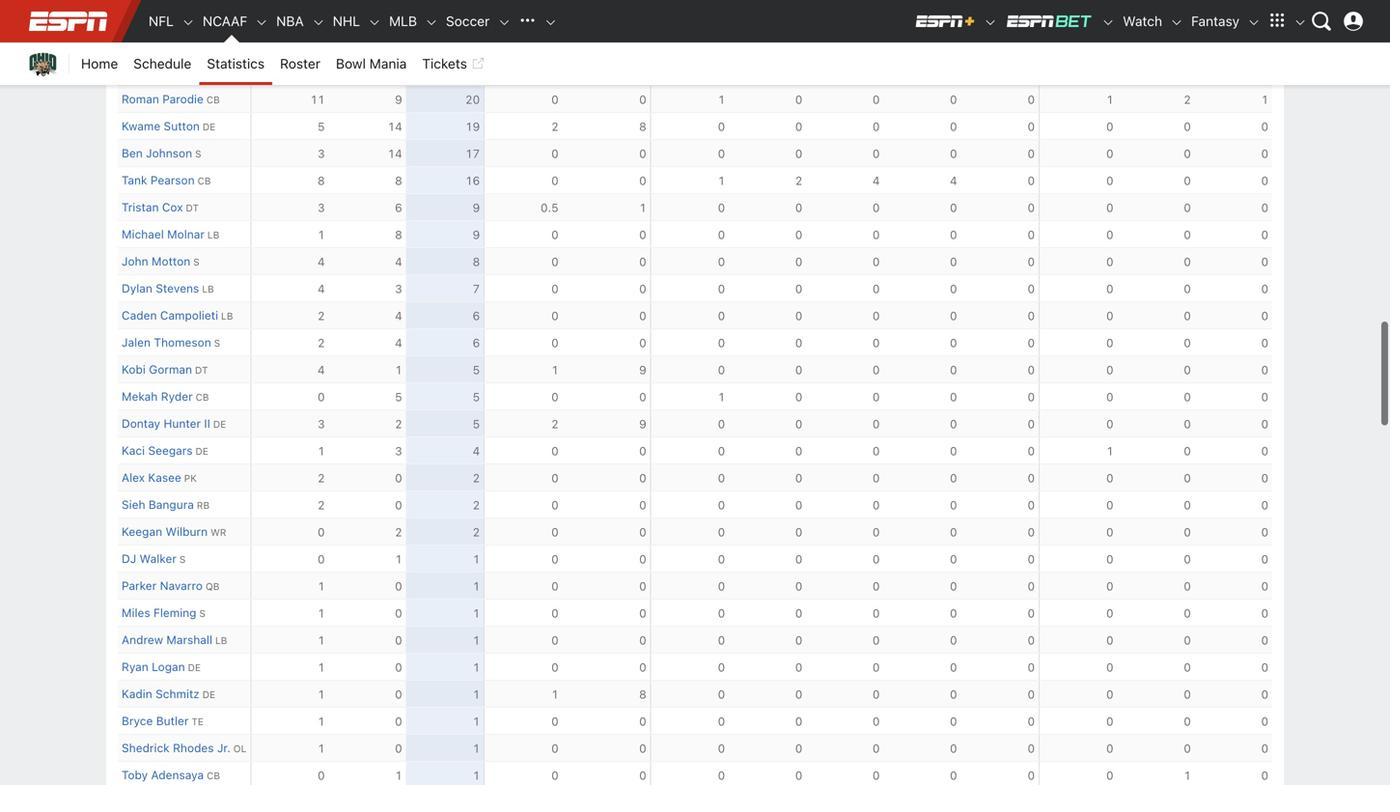 Task type: locate. For each thing, give the bounding box(es) containing it.
0.5 for 9
[[541, 201, 559, 214]]

1 vertical spatial 6
[[473, 309, 480, 323]]

miles fleming link
[[122, 606, 197, 620]]

dontay hunter ii link
[[122, 417, 210, 430]]

more espn image
[[1263, 7, 1292, 36]]

andrew marshall lb
[[122, 633, 227, 647]]

dt right gorman at the left top of page
[[195, 365, 208, 376]]

s right walker
[[179, 554, 186, 565]]

1
[[552, 11, 559, 25], [1107, 11, 1114, 25], [718, 39, 726, 52], [796, 39, 803, 52], [718, 93, 726, 106], [1107, 93, 1114, 106], [1262, 93, 1269, 106], [718, 174, 726, 187], [640, 201, 647, 214], [318, 228, 325, 241], [395, 363, 402, 377], [552, 363, 559, 377], [718, 390, 726, 404], [318, 444, 325, 458], [1107, 444, 1114, 458], [395, 552, 402, 566], [473, 552, 480, 566], [318, 579, 325, 593], [473, 579, 480, 593], [318, 607, 325, 620], [473, 607, 480, 620], [318, 634, 325, 647], [473, 634, 480, 647], [318, 661, 325, 674], [473, 661, 480, 674], [318, 688, 325, 701], [473, 688, 480, 701], [552, 688, 559, 701], [318, 715, 325, 728], [473, 715, 480, 728], [318, 742, 325, 755], [473, 742, 480, 755], [395, 769, 402, 782], [473, 769, 480, 782], [1184, 769, 1192, 782]]

17
[[388, 39, 402, 52], [466, 147, 480, 160]]

cb inside mekah ryder cb
[[196, 392, 209, 403]]

sieh bangura link
[[122, 498, 194, 511]]

dt inside bralen henderson dt
[[222, 13, 235, 24]]

cb right parodie in the top of the page
[[207, 94, 220, 105]]

cb for mekah ryder
[[196, 392, 209, 403]]

cb inside toby adensaya cb
[[207, 770, 220, 781]]

roster
[[280, 56, 321, 71]]

campolieti
[[160, 309, 218, 322]]

2 vertical spatial 14
[[388, 147, 402, 160]]

mekah
[[122, 390, 158, 403]]

s inside dj walker s
[[179, 554, 186, 565]]

rhodes
[[173, 741, 214, 755]]

kaci
[[122, 444, 145, 457]]

s for jalen thomeson
[[214, 338, 220, 349]]

cb right pearson
[[198, 175, 211, 186]]

de inside ryan logan de
[[188, 662, 201, 673]]

bryce
[[122, 714, 153, 728]]

de down ii
[[196, 446, 209, 457]]

3 14 from the top
[[388, 147, 402, 160]]

de inside kwame sutton de
[[203, 121, 216, 132]]

lb for caden campolieti
[[221, 310, 233, 322]]

1 vertical spatial 20
[[466, 66, 480, 79]]

s
[[195, 148, 201, 159], [193, 256, 200, 267], [214, 338, 220, 349], [179, 554, 186, 565], [199, 608, 206, 619]]

butler
[[156, 714, 189, 728]]

1 0.5 from the top
[[541, 39, 559, 52]]

ii
[[204, 417, 210, 430]]

de
[[203, 121, 216, 132], [213, 419, 226, 430], [196, 446, 209, 457], [188, 662, 201, 673], [203, 689, 216, 700]]

17 up mania
[[388, 39, 402, 52]]

20 up 19
[[466, 93, 480, 106]]

espn+ image
[[915, 14, 977, 29]]

14 for 5
[[388, 120, 402, 133]]

john motton link
[[122, 254, 191, 268]]

1 horizontal spatial 17
[[466, 147, 480, 160]]

dt right the cox
[[186, 202, 199, 213]]

lb inside caden campolieti lb
[[221, 310, 233, 322]]

2 vertical spatial 20
[[466, 93, 480, 106]]

14 for 3
[[388, 147, 402, 160]]

9
[[318, 66, 325, 79], [395, 93, 402, 106], [473, 201, 480, 214], [473, 228, 480, 241], [640, 363, 647, 377], [640, 417, 647, 431]]

3 for 17
[[318, 39, 325, 52]]

shedrick rhodes jr. ol
[[122, 741, 247, 755]]

1 20 from the top
[[466, 39, 480, 52]]

ryan logan link
[[122, 660, 185, 674]]

dylan
[[122, 281, 153, 295]]

nhl link
[[325, 0, 368, 43]]

lb right 'stevens'
[[202, 283, 214, 295]]

ncaaf link
[[195, 0, 255, 43]]

statistics link
[[199, 43, 272, 85]]

2 0.5 from the top
[[541, 201, 559, 214]]

watch image
[[1171, 16, 1184, 29]]

8
[[318, 11, 325, 25], [640, 120, 647, 133], [318, 174, 325, 187], [395, 174, 402, 187], [395, 228, 402, 241], [473, 255, 480, 268], [640, 688, 647, 701]]

de right sutton on the top of page
[[203, 121, 216, 132]]

dj
[[122, 552, 136, 565]]

s right fleming
[[199, 608, 206, 619]]

mania
[[370, 56, 407, 71]]

ncaaf image
[[255, 16, 269, 29]]

s right johnson
[[195, 148, 201, 159]]

lb right taylor in the top left of the page
[[187, 67, 199, 78]]

de up te
[[203, 689, 216, 700]]

espn plus image
[[985, 16, 998, 29]]

3 for 14
[[318, 147, 325, 160]]

2 vertical spatial 6
[[473, 336, 480, 350]]

lb inside dylan stevens lb
[[202, 283, 214, 295]]

mlb image
[[425, 16, 439, 29]]

cb down jr.
[[207, 770, 220, 781]]

cb inside tank pearson cb
[[198, 175, 211, 186]]

7
[[473, 282, 480, 295]]

20
[[466, 39, 480, 52], [466, 66, 480, 79], [466, 93, 480, 106]]

nba link
[[269, 0, 312, 43]]

lb inside michael molnar lb
[[208, 229, 220, 240]]

caden campolieti lb
[[122, 309, 233, 322]]

s right motton
[[193, 256, 200, 267]]

dt for tristan cox
[[186, 202, 199, 213]]

0 vertical spatial 0.5
[[541, 39, 559, 52]]

fantasy link
[[1184, 0, 1248, 43]]

0 horizontal spatial 11
[[310, 93, 325, 106]]

dylan stevens link
[[122, 281, 199, 295]]

mekah ryder link
[[122, 390, 193, 403]]

de right logan at the bottom left
[[188, 662, 201, 673]]

dj walker link
[[122, 552, 177, 565]]

3 for 2
[[318, 417, 325, 431]]

17 down 19
[[466, 147, 480, 160]]

11 down roster link
[[310, 93, 325, 106]]

bralen
[[122, 11, 156, 25]]

tank
[[122, 173, 147, 187]]

11 right bowl
[[388, 66, 402, 79]]

gorman
[[149, 363, 192, 376]]

s inside john motton s
[[193, 256, 200, 267]]

dt inside rodney mathews dt
[[218, 40, 231, 51]]

bowl mania
[[336, 56, 407, 71]]

s inside miles fleming s
[[199, 608, 206, 619]]

kobi gorman dt
[[122, 363, 208, 376]]

s for john motton
[[193, 256, 200, 267]]

schedule link
[[126, 43, 199, 85]]

dt inside tristan cox dt
[[186, 202, 199, 213]]

lb inside andrew marshall lb
[[215, 635, 227, 646]]

0 vertical spatial 6
[[395, 201, 402, 214]]

cb inside roman parodie cb
[[207, 94, 220, 105]]

de inside kaci seegars de
[[196, 446, 209, 457]]

shedrick rhodes jr. link
[[122, 741, 231, 755]]

ol
[[233, 743, 247, 754]]

home
[[81, 56, 118, 71]]

14
[[388, 11, 402, 25], [388, 120, 402, 133], [388, 147, 402, 160]]

dt for kobi gorman
[[195, 365, 208, 376]]

ben johnson s
[[122, 146, 201, 160]]

20 down soccer link
[[466, 66, 480, 79]]

adensaya
[[151, 768, 204, 782]]

lb inside shay taylor lb
[[187, 67, 199, 78]]

parker navarro link
[[122, 579, 203, 593]]

kaci seegars de
[[122, 444, 209, 457]]

toby adensaya link
[[122, 768, 204, 782]]

soccer link
[[439, 0, 498, 43]]

0 vertical spatial 14
[[388, 11, 402, 25]]

20 for 0.5
[[466, 39, 480, 52]]

kadin schmitz link
[[122, 687, 200, 701]]

nhl
[[333, 13, 360, 29]]

3 for 6
[[318, 201, 325, 214]]

14 for 8
[[388, 11, 402, 25]]

lb right campolieti on the top left of page
[[221, 310, 233, 322]]

rodney mathews dt
[[122, 38, 231, 52]]

dt up statistics
[[218, 40, 231, 51]]

mekah ryder cb
[[122, 390, 209, 403]]

de for ryan logan
[[188, 662, 201, 673]]

ben johnson link
[[122, 146, 192, 160]]

0 vertical spatial 20
[[466, 39, 480, 52]]

2 20 from the top
[[466, 66, 480, 79]]

cb right the ryder
[[196, 392, 209, 403]]

3 20 from the top
[[466, 93, 480, 106]]

molnar
[[167, 227, 205, 241]]

1 vertical spatial 0.5
[[541, 201, 559, 214]]

michael molnar link
[[122, 227, 205, 241]]

2
[[1184, 93, 1192, 106], [552, 120, 559, 133], [796, 174, 803, 187], [318, 309, 325, 323], [318, 336, 325, 350], [395, 417, 402, 431], [552, 417, 559, 431], [318, 471, 325, 485], [473, 471, 480, 485], [318, 498, 325, 512], [473, 498, 480, 512], [395, 525, 402, 539], [473, 525, 480, 539]]

lb right marshall
[[215, 635, 227, 646]]

de inside kadin schmitz de
[[203, 689, 216, 700]]

s inside the jalen thomeson s
[[214, 338, 220, 349]]

s inside ben johnson s
[[195, 148, 201, 159]]

motton
[[152, 254, 191, 268]]

1 vertical spatial 14
[[388, 120, 402, 133]]

sieh
[[122, 498, 145, 511]]

20 for 0
[[466, 93, 480, 106]]

1 vertical spatial 11
[[310, 93, 325, 106]]

keegan wilburn wr
[[122, 525, 227, 538]]

kadin schmitz de
[[122, 687, 216, 701]]

1 vertical spatial 17
[[466, 147, 480, 160]]

keegan wilburn link
[[122, 525, 208, 538]]

dt left ncaaf image
[[222, 13, 235, 24]]

0 vertical spatial 11
[[388, 66, 402, 79]]

dontay
[[122, 417, 160, 430]]

lb for andrew marshall
[[215, 635, 227, 646]]

miles fleming s
[[122, 606, 206, 620]]

dt inside kobi gorman dt
[[195, 365, 208, 376]]

lb for shay taylor
[[187, 67, 199, 78]]

de for kaci seegars
[[196, 446, 209, 457]]

de right ii
[[213, 419, 226, 430]]

espn bet image
[[1102, 16, 1116, 29]]

seegars
[[148, 444, 193, 457]]

20 up external link 'image'
[[466, 39, 480, 52]]

2 14 from the top
[[388, 120, 402, 133]]

sutton
[[164, 119, 200, 133]]

lb right molnar
[[208, 229, 220, 240]]

1 14 from the top
[[388, 11, 402, 25]]

0 vertical spatial 17
[[388, 39, 402, 52]]

s right 'thomeson'
[[214, 338, 220, 349]]

0.5 for 20
[[541, 39, 559, 52]]

dt for rodney mathews
[[218, 40, 231, 51]]

22
[[466, 11, 480, 25]]

0
[[951, 11, 958, 25], [1028, 11, 1036, 25], [1184, 11, 1192, 25], [1262, 11, 1269, 25], [873, 39, 880, 52], [951, 39, 958, 52], [1028, 39, 1036, 52], [1107, 39, 1114, 52], [1184, 39, 1192, 52], [1262, 39, 1269, 52], [552, 93, 559, 106], [640, 93, 647, 106], [796, 93, 803, 106], [873, 93, 880, 106], [951, 93, 958, 106], [1028, 93, 1036, 106], [718, 120, 726, 133], [796, 120, 803, 133], [873, 120, 880, 133], [951, 120, 958, 133], [1028, 120, 1036, 133], [1107, 120, 1114, 133], [1184, 120, 1192, 133], [1262, 120, 1269, 133], [552, 147, 559, 160], [640, 147, 647, 160], [718, 147, 726, 160], [796, 147, 803, 160], [873, 147, 880, 160], [951, 147, 958, 160], [1028, 147, 1036, 160], [1107, 147, 1114, 160], [1184, 147, 1192, 160], [1262, 147, 1269, 160], [552, 174, 559, 187], [640, 174, 647, 187], [1028, 174, 1036, 187], [1107, 174, 1114, 187], [1184, 174, 1192, 187], [1262, 174, 1269, 187], [718, 201, 726, 214], [796, 201, 803, 214], [873, 201, 880, 214], [951, 201, 958, 214], [1028, 201, 1036, 214], [1107, 201, 1114, 214], [1184, 201, 1192, 214], [1262, 201, 1269, 214], [552, 228, 559, 241], [640, 228, 647, 241], [718, 228, 726, 241], [796, 228, 803, 241], [873, 228, 880, 241], [951, 228, 958, 241], [1028, 228, 1036, 241], [1107, 228, 1114, 241], [1184, 228, 1192, 241], [1262, 228, 1269, 241], [552, 255, 559, 268], [640, 255, 647, 268], [718, 255, 726, 268], [796, 255, 803, 268], [873, 255, 880, 268], [951, 255, 958, 268], [1028, 255, 1036, 268], [1107, 255, 1114, 268], [1184, 255, 1192, 268], [1262, 255, 1269, 268], [552, 282, 559, 295], [640, 282, 647, 295], [718, 282, 726, 295], [796, 282, 803, 295], [873, 282, 880, 295], [951, 282, 958, 295], [1028, 282, 1036, 295], [1107, 282, 1114, 295], [1184, 282, 1192, 295], [1262, 282, 1269, 295], [552, 309, 559, 323], [640, 309, 647, 323], [718, 309, 726, 323], [796, 309, 803, 323], [873, 309, 880, 323], [951, 309, 958, 323], [1028, 309, 1036, 323], [1107, 309, 1114, 323], [1184, 309, 1192, 323], [1262, 309, 1269, 323], [552, 336, 559, 350], [640, 336, 647, 350], [718, 336, 726, 350], [796, 336, 803, 350], [873, 336, 880, 350], [951, 336, 958, 350], [1028, 336, 1036, 350], [1107, 336, 1114, 350], [1184, 336, 1192, 350], [1262, 336, 1269, 350], [718, 363, 726, 377], [796, 363, 803, 377], [873, 363, 880, 377], [951, 363, 958, 377], [1028, 363, 1036, 377], [1107, 363, 1114, 377], [1184, 363, 1192, 377], [1262, 363, 1269, 377], [318, 390, 325, 404], [552, 390, 559, 404], [640, 390, 647, 404], [796, 390, 803, 404], [873, 390, 880, 404], [951, 390, 958, 404], [1028, 390, 1036, 404], [1107, 390, 1114, 404], [1184, 390, 1192, 404], [1262, 390, 1269, 404], [718, 417, 726, 431], [796, 417, 803, 431], [873, 417, 880, 431], [951, 417, 958, 431], [1028, 417, 1036, 431], [1107, 417, 1114, 431], [1184, 417, 1192, 431], [1262, 417, 1269, 431], [552, 444, 559, 458], [640, 444, 647, 458], [718, 444, 726, 458], [796, 444, 803, 458], [873, 444, 880, 458], [951, 444, 958, 458], [1028, 444, 1036, 458], [1184, 444, 1192, 458], [1262, 444, 1269, 458], [395, 471, 402, 485], [552, 471, 559, 485], [640, 471, 647, 485], [718, 471, 726, 485], [796, 471, 803, 485], [873, 471, 880, 485], [951, 471, 958, 485], [1028, 471, 1036, 485], [1107, 471, 1114, 485], [1184, 471, 1192, 485], [1262, 471, 1269, 485], [395, 498, 402, 512], [552, 498, 559, 512], [640, 498, 647, 512], [718, 498, 726, 512], [796, 498, 803, 512], [873, 498, 880, 512], [951, 498, 958, 512], [1028, 498, 1036, 512], [1107, 498, 1114, 512], [1184, 498, 1192, 512], [1262, 498, 1269, 512], [318, 525, 325, 539], [552, 525, 559, 539], [640, 525, 647, 539], [718, 525, 726, 539], [796, 525, 803, 539], [873, 525, 880, 539], [951, 525, 958, 539], [1028, 525, 1036, 539], [1107, 525, 1114, 539], [1184, 525, 1192, 539], [1262, 525, 1269, 539], [318, 552, 325, 566], [552, 552, 559, 566], [640, 552, 647, 566], [718, 552, 726, 566], [796, 552, 803, 566], [873, 552, 880, 566], [951, 552, 958, 566], [1028, 552, 1036, 566], [1107, 552, 1114, 566], [1184, 552, 1192, 566], [1262, 552, 1269, 566], [395, 579, 402, 593], [552, 579, 559, 593], [640, 579, 647, 593], [718, 579, 726, 593], [796, 579, 803, 593], [873, 579, 880, 593], [951, 579, 958, 593], [1028, 579, 1036, 593], [1107, 579, 1114, 593], [1184, 579, 1192, 593], [1262, 579, 1269, 593], [395, 607, 402, 620], [552, 607, 559, 620], [640, 607, 647, 620], [718, 607, 726, 620], [796, 607, 803, 620], [873, 607, 880, 620], [951, 607, 958, 620], [1028, 607, 1036, 620], [1107, 607, 1114, 620], [1184, 607, 1192, 620], [1262, 607, 1269, 620], [395, 634, 402, 647], [552, 634, 559, 647], [640, 634, 647, 647], [718, 634, 726, 647], [796, 634, 803, 647], [873, 634, 880, 647], [951, 634, 958, 647], [1028, 634, 1036, 647], [1107, 634, 1114, 647], [1184, 634, 1192, 647], [1262, 634, 1269, 647], [395, 661, 402, 674], [552, 661, 559, 674], [640, 661, 647, 674], [718, 661, 726, 674], [796, 661, 803, 674], [873, 661, 880, 674], [951, 661, 958, 674], [1028, 661, 1036, 674], [1107, 661, 1114, 674], [1184, 661, 1192, 674], [1262, 661, 1269, 674], [395, 688, 402, 701], [718, 688, 726, 701], [796, 688, 803, 701], [873, 688, 880, 701], [951, 688, 958, 701], [1028, 688, 1036, 701], [1107, 688, 1114, 701], [1184, 688, 1192, 701], [1262, 688, 1269, 701], [395, 715, 402, 728], [552, 715, 559, 728], [640, 715, 647, 728], [718, 715, 726, 728], [796, 715, 803, 728], [873, 715, 880, 728], [951, 715, 958, 728], [1028, 715, 1036, 728], [1107, 715, 1114, 728], [1184, 715, 1192, 728], [1262, 715, 1269, 728], [395, 742, 402, 755], [552, 742, 559, 755], [640, 742, 647, 755], [718, 742, 726, 755], [796, 742, 803, 755], [873, 742, 880, 755], [951, 742, 958, 755], [1028, 742, 1036, 755], [1107, 742, 1114, 755], [1184, 742, 1192, 755], [1262, 742, 1269, 755], [318, 769, 325, 782], [552, 769, 559, 782], [640, 769, 647, 782], [718, 769, 726, 782], [796, 769, 803, 782], [873, 769, 880, 782], [951, 769, 958, 782], [1028, 769, 1036, 782], [1107, 769, 1114, 782], [1262, 769, 1269, 782]]

more sports image
[[544, 16, 558, 29]]

s for miles fleming
[[199, 608, 206, 619]]



Task type: describe. For each thing, give the bounding box(es) containing it.
tristan cox link
[[122, 200, 183, 214]]

16
[[466, 174, 480, 187]]

johnson
[[146, 146, 192, 160]]

ryan
[[122, 660, 149, 674]]

soccer
[[446, 13, 490, 29]]

espn bet image
[[1006, 14, 1095, 29]]

dylan stevens lb
[[122, 281, 214, 295]]

roman parodie cb
[[122, 92, 220, 106]]

cb for roman parodie
[[207, 94, 220, 105]]

rb
[[197, 500, 210, 511]]

cb for toby adensaya
[[207, 770, 220, 781]]

tank pearson link
[[122, 173, 195, 187]]

michael
[[122, 227, 164, 241]]

jalen thomeson link
[[122, 336, 211, 349]]

pearson
[[151, 173, 195, 187]]

alex kasee pk
[[122, 471, 197, 484]]

tristan cox dt
[[122, 200, 199, 214]]

taylor
[[152, 65, 184, 79]]

jalen thomeson s
[[122, 336, 220, 349]]

s for ben johnson
[[195, 148, 201, 159]]

cb for tank pearson
[[198, 175, 211, 186]]

henderson
[[160, 11, 219, 25]]

jr.
[[217, 741, 231, 755]]

fantasy
[[1192, 13, 1240, 29]]

fleming
[[154, 606, 197, 620]]

soccer image
[[498, 16, 511, 29]]

ryder
[[161, 390, 193, 403]]

fantasy image
[[1248, 16, 1262, 29]]

statistics
[[207, 56, 265, 71]]

kasee
[[148, 471, 181, 484]]

nfl image
[[182, 16, 195, 29]]

miles
[[122, 606, 150, 620]]

kadin
[[122, 687, 152, 701]]

0 horizontal spatial 17
[[388, 39, 402, 52]]

de inside dontay hunter ii de
[[213, 419, 226, 430]]

tickets link
[[415, 43, 492, 85]]

stevens
[[156, 281, 199, 295]]

watch link
[[1116, 0, 1171, 43]]

de for kwame sutton
[[203, 121, 216, 132]]

logan
[[152, 660, 185, 674]]

john
[[122, 254, 148, 268]]

qb
[[206, 581, 220, 592]]

sieh bangura rb
[[122, 498, 210, 511]]

marshall
[[167, 633, 212, 647]]

shedrick
[[122, 741, 170, 755]]

caden campolieti link
[[122, 309, 218, 322]]

profile management image
[[1345, 12, 1364, 31]]

toby adensaya cb
[[122, 768, 220, 782]]

parker
[[122, 579, 157, 593]]

bralen henderson dt
[[122, 11, 235, 25]]

tank pearson cb
[[122, 173, 211, 187]]

kobi gorman link
[[122, 363, 192, 376]]

tickets
[[422, 56, 467, 71]]

john motton s
[[122, 254, 200, 268]]

espn more sports home page image
[[513, 7, 542, 36]]

kobi
[[122, 363, 146, 376]]

nhl image
[[368, 16, 382, 29]]

parodie
[[162, 92, 204, 106]]

nba image
[[312, 16, 325, 29]]

de for kadin schmitz
[[203, 689, 216, 700]]

tristan
[[122, 200, 159, 214]]

andrew
[[122, 633, 163, 647]]

watch
[[1124, 13, 1163, 29]]

dj walker s
[[122, 552, 186, 565]]

te
[[192, 716, 204, 727]]

shay
[[122, 65, 148, 79]]

nfl
[[149, 13, 174, 29]]

shay taylor link
[[122, 65, 184, 79]]

lb for michael molnar
[[208, 229, 220, 240]]

global navigation element
[[19, 0, 1372, 43]]

more espn image
[[1294, 16, 1308, 29]]

alex kasee link
[[122, 471, 181, 484]]

roman
[[122, 92, 159, 106]]

lb for dylan stevens
[[202, 283, 214, 295]]

ben
[[122, 146, 143, 160]]

schedule
[[134, 56, 192, 71]]

roster link
[[272, 43, 328, 85]]

bowl
[[336, 56, 366, 71]]

mlb link
[[382, 0, 425, 43]]

pk
[[184, 473, 197, 484]]

andrew marshall link
[[122, 633, 212, 647]]

external link image
[[471, 52, 485, 75]]

dt for bralen henderson
[[222, 13, 235, 24]]

schmitz
[[156, 687, 200, 701]]

jalen
[[122, 336, 151, 349]]

home link
[[73, 43, 126, 85]]

mathews
[[166, 38, 215, 52]]

nfl link
[[141, 0, 182, 43]]

hunter
[[164, 417, 201, 430]]

s for dj walker
[[179, 554, 186, 565]]

keegan
[[122, 525, 162, 538]]

1 horizontal spatial 11
[[388, 66, 402, 79]]

bryce butler link
[[122, 714, 189, 728]]

thomeson
[[154, 336, 211, 349]]

roman parodie link
[[122, 92, 204, 106]]



Task type: vqa. For each thing, say whether or not it's contained in the screenshot.
bottom 27.5
no



